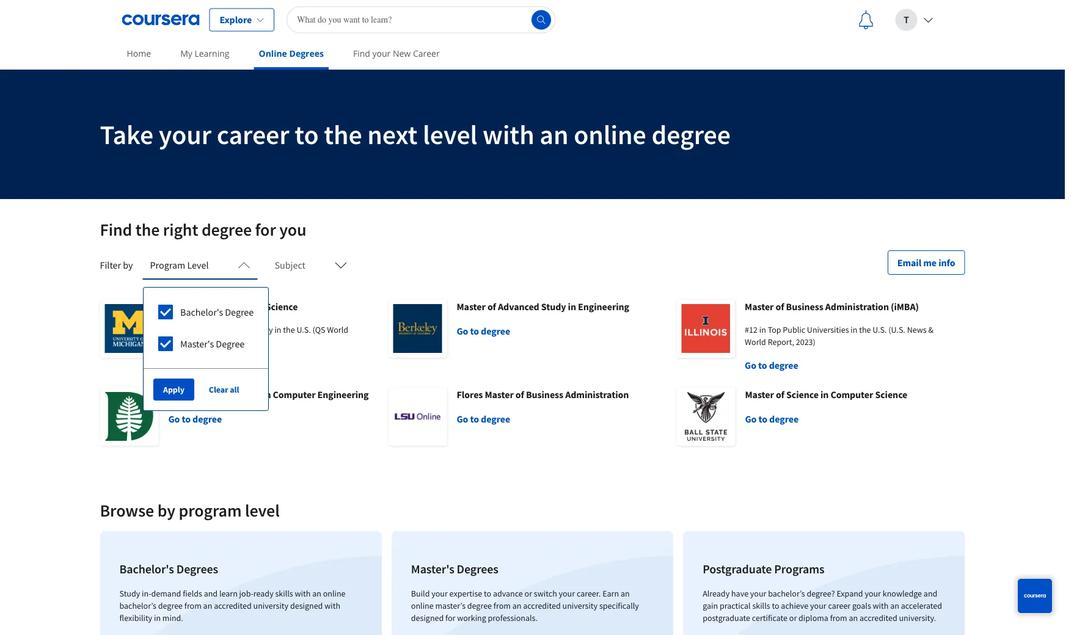 Task type: locate. For each thing, give the bounding box(es) containing it.
0 horizontal spatial and
[[204, 588, 218, 599]]

right
[[163, 219, 198, 240]]

1 horizontal spatial engineering
[[317, 389, 369, 401]]

go for master of science in computer science
[[745, 413, 757, 425]]

from down the "advance"
[[494, 601, 511, 612]]

1 horizontal spatial business
[[786, 301, 824, 313]]

1 and from the left
[[204, 588, 218, 599]]

2 vertical spatial online
[[411, 601, 434, 612]]

flexibility
[[119, 613, 152, 624]]

go right university of california, berkeley image
[[457, 325, 468, 337]]

go down flores
[[457, 413, 468, 425]]

0 horizontal spatial study
[[119, 588, 140, 599]]

by
[[123, 259, 133, 271], [157, 500, 175, 522]]

1 horizontal spatial u.s.
[[873, 324, 887, 335]]

u.s. left (u.s.
[[873, 324, 887, 335]]

public inside #12 in top public universities in the u.s. (u.s. news & world report, 2023)
[[783, 324, 805, 335]]

0 horizontal spatial or
[[525, 588, 532, 599]]

degrees up fields
[[176, 562, 218, 577]]

by for filter
[[123, 259, 133, 271]]

or down "achieve"
[[789, 613, 797, 624]]

0 vertical spatial career
[[217, 117, 289, 151]]

2 public from the left
[[783, 324, 805, 335]]

0 vertical spatial or
[[525, 588, 532, 599]]

study right advanced
[[541, 301, 566, 313]]

computer
[[273, 389, 316, 401], [831, 389, 873, 401]]

0 horizontal spatial by
[[123, 259, 133, 271]]

of for master of applied data science
[[199, 301, 208, 313]]

from for master's degrees
[[494, 601, 511, 612]]

0 horizontal spatial degrees
[[176, 562, 218, 577]]

computer down #12 in top public universities in the u.s. (u.s. news & world report, 2023) at bottom
[[831, 389, 873, 401]]

1 horizontal spatial master's
[[411, 562, 454, 577]]

degree inside build your expertise to advance or switch your career. earn an online master's degree from an accredited university specifically designed for working professionals.
[[467, 601, 492, 612]]

find for find the right degree for you
[[100, 219, 132, 240]]

0 horizontal spatial computer
[[273, 389, 316, 401]]

degrees for bachelor's degrees
[[176, 562, 218, 577]]

bachelor's inside options list list box
[[180, 306, 223, 318]]

from for bachelor's degrees
[[184, 601, 202, 612]]

0 vertical spatial skills
[[275, 588, 293, 599]]

1 horizontal spatial by
[[157, 500, 175, 522]]

the
[[324, 117, 362, 151], [135, 219, 160, 240], [283, 324, 295, 335], [859, 324, 871, 335]]

2 university from the left
[[563, 601, 598, 612]]

online inside build your expertise to advance or switch your career. earn an online master's degree from an accredited university specifically designed for working professionals.
[[411, 601, 434, 612]]

computer right all
[[273, 389, 316, 401]]

of for master of science in computer science
[[776, 389, 785, 401]]

online degrees
[[259, 48, 324, 59]]

degrees inside online degrees link
[[289, 48, 324, 59]]

2 and from the left
[[924, 588, 938, 599]]

0 horizontal spatial administration
[[565, 389, 629, 401]]

from inside build your expertise to advance or switch your career. earn an online master's degree from an accredited university specifically designed for working professionals.
[[494, 601, 511, 612]]

postgraduate programs
[[703, 562, 825, 577]]

1 horizontal spatial bachelor's
[[768, 588, 805, 599]]

accredited for master's degrees
[[523, 601, 561, 612]]

accredited down learn
[[214, 601, 252, 612]]

university down career.
[[563, 601, 598, 612]]

build your expertise to advance or switch your career. earn an online master's degree from an accredited university specifically designed for working professionals.
[[411, 588, 639, 624]]

accredited inside build your expertise to advance or switch your career. earn an online master's degree from an accredited university specifically designed for working professionals.
[[523, 601, 561, 612]]

and left learn
[[204, 588, 218, 599]]

master for master of advanced study in engineering
[[457, 301, 486, 313]]

go to degree down actions toolbar
[[168, 413, 222, 425]]

the left next
[[324, 117, 362, 151]]

learn
[[219, 588, 238, 599]]

have
[[731, 588, 749, 599]]

from inside study in-demand fields and learn job-ready skills with an online bachelor's degree from an accredited university designed with flexibility in mind.
[[184, 601, 202, 612]]

degrees
[[289, 48, 324, 59], [176, 562, 218, 577], [457, 562, 499, 577]]

#1 public research university in the u.s. (qs world rankings, 2022)
[[168, 324, 348, 348]]

ball state university image
[[677, 387, 735, 446]]

switch
[[534, 588, 557, 599]]

None search field
[[287, 6, 556, 33]]

master's inside options list list box
[[180, 338, 214, 350]]

1 vertical spatial world
[[745, 337, 766, 348]]

study left in-
[[119, 588, 140, 599]]

public
[[179, 324, 201, 335], [783, 324, 805, 335]]

0 horizontal spatial from
[[184, 601, 202, 612]]

certificate
[[752, 613, 788, 624]]

level
[[423, 117, 477, 151], [245, 500, 280, 522]]

1 horizontal spatial world
[[745, 337, 766, 348]]

the left (u.s.
[[859, 324, 871, 335]]

your up goals
[[865, 588, 881, 599]]

with
[[483, 117, 534, 151], [295, 588, 311, 599], [325, 601, 340, 612], [873, 601, 889, 612]]

1 horizontal spatial science
[[786, 389, 819, 401]]

my
[[180, 48, 192, 59]]

go to degree down master of science in computer science
[[745, 413, 799, 425]]

master left advanced
[[457, 301, 486, 313]]

1 vertical spatial level
[[245, 500, 280, 522]]

u.s. left (qs
[[297, 324, 311, 335]]

engineering for in
[[578, 301, 629, 313]]

1 horizontal spatial degrees
[[289, 48, 324, 59]]

degree
[[652, 117, 731, 151], [202, 219, 252, 240], [481, 325, 510, 337], [193, 359, 222, 372], [769, 359, 798, 372], [193, 413, 222, 425], [481, 413, 510, 425], [769, 413, 799, 425], [158, 601, 183, 612], [467, 601, 492, 612]]

master right flores
[[485, 389, 514, 401]]

online for master's degrees
[[411, 601, 434, 612]]

0 vertical spatial online
[[574, 117, 646, 151]]

and up accelerated
[[924, 588, 938, 599]]

business
[[786, 301, 824, 313], [526, 389, 563, 401]]

master of science in computer science
[[745, 389, 908, 401]]

designed inside study in-demand fields and learn job-ready skills with an online bachelor's degree from an accredited university designed with flexibility in mind.
[[290, 601, 323, 612]]

email me info
[[897, 257, 955, 269]]

master's for master's degrees
[[411, 562, 454, 577]]

go to degree for flores master of business administration
[[457, 413, 510, 425]]

job-
[[239, 588, 253, 599]]

1 horizontal spatial online
[[411, 601, 434, 612]]

0 horizontal spatial level
[[245, 500, 280, 522]]

master's degree
[[180, 338, 245, 350]]

accredited inside study in-demand fields and learn job-ready skills with an online bachelor's degree from an accredited university designed with flexibility in mind.
[[214, 601, 252, 612]]

master for master of science in computer science
[[745, 389, 774, 401]]

list containing bachelor's degrees
[[95, 527, 970, 635]]

university inside study in-demand fields and learn job-ready skills with an online bachelor's degree from an accredited university designed with flexibility in mind.
[[253, 601, 288, 612]]

of left clear
[[199, 389, 208, 401]]

2 horizontal spatial degrees
[[457, 562, 499, 577]]

go
[[457, 325, 468, 337], [168, 359, 180, 372], [745, 359, 756, 372], [168, 413, 180, 425], [457, 413, 468, 425], [745, 413, 757, 425]]

your left "new"
[[372, 48, 391, 59]]

0 horizontal spatial bachelor's
[[119, 601, 156, 612]]

1 horizontal spatial administration
[[825, 301, 889, 313]]

of up top
[[776, 301, 784, 313]]

go right "ball state university" image
[[745, 413, 757, 425]]

1 public from the left
[[179, 324, 201, 335]]

master down "report,"
[[745, 389, 774, 401]]

0 horizontal spatial world
[[327, 324, 348, 335]]

1 vertical spatial bachelor's
[[119, 562, 174, 577]]

0 horizontal spatial designed
[[290, 601, 323, 612]]

0 vertical spatial bachelor's
[[180, 306, 223, 318]]

0 vertical spatial master's
[[180, 338, 214, 350]]

in right all
[[263, 389, 271, 401]]

university for master's degrees
[[563, 601, 598, 612]]

1 horizontal spatial find
[[353, 48, 370, 59]]

advanced
[[498, 301, 539, 313]]

1 horizontal spatial study
[[541, 301, 566, 313]]

1 horizontal spatial university
[[563, 601, 598, 612]]

1 horizontal spatial computer
[[831, 389, 873, 401]]

accredited down goals
[[860, 613, 897, 624]]

degree up university
[[225, 306, 254, 318]]

find
[[353, 48, 370, 59], [100, 219, 132, 240]]

master left clear
[[168, 389, 197, 401]]

find left "new"
[[353, 48, 370, 59]]

1 horizontal spatial bachelor's
[[180, 306, 223, 318]]

home link
[[122, 40, 156, 67]]

1 vertical spatial find
[[100, 219, 132, 240]]

1 computer from the left
[[273, 389, 316, 401]]

online for bachelor's degrees
[[323, 588, 346, 599]]

1 vertical spatial for
[[446, 613, 456, 624]]

of left applied
[[199, 301, 208, 313]]

from
[[184, 601, 202, 612], [494, 601, 511, 612], [830, 613, 847, 624]]

skills inside study in-demand fields and learn job-ready skills with an online bachelor's degree from an accredited university designed with flexibility in mind.
[[275, 588, 293, 599]]

in right university
[[275, 324, 281, 335]]

2 horizontal spatial engineering
[[578, 301, 629, 313]]

level right program
[[245, 500, 280, 522]]

career
[[217, 117, 289, 151], [828, 601, 851, 612]]

knowledge
[[883, 588, 922, 599]]

1 vertical spatial skills
[[752, 601, 770, 612]]

0 vertical spatial degree
[[225, 306, 254, 318]]

postgraduate
[[703, 613, 750, 624]]

advance
[[493, 588, 523, 599]]

0 horizontal spatial career
[[217, 117, 289, 151]]

0 horizontal spatial bachelor's
[[119, 562, 174, 577]]

your
[[372, 48, 391, 59], [159, 117, 211, 151], [432, 588, 448, 599], [559, 588, 575, 599], [750, 588, 767, 599], [865, 588, 881, 599], [810, 601, 827, 612]]

degree for master's degree
[[216, 338, 245, 350]]

me
[[923, 257, 937, 269]]

0 horizontal spatial accredited
[[214, 601, 252, 612]]

program level
[[150, 259, 209, 271]]

university.
[[899, 613, 936, 624]]

science
[[266, 301, 298, 313], [786, 389, 819, 401], [875, 389, 908, 401]]

study
[[541, 301, 566, 313], [119, 588, 140, 599]]

by for browse
[[157, 500, 175, 522]]

2 horizontal spatial online
[[574, 117, 646, 151]]

master for master of applied data science
[[168, 301, 197, 313]]

skills up certificate
[[752, 601, 770, 612]]

bachelor's up in-
[[119, 562, 174, 577]]

from down fields
[[184, 601, 202, 612]]

university down 'ready'
[[253, 601, 288, 612]]

bachelor's degrees
[[119, 562, 218, 577]]

1 university from the left
[[253, 601, 288, 612]]

bachelor's
[[180, 306, 223, 318], [119, 562, 174, 577]]

1 horizontal spatial for
[[446, 613, 456, 624]]

in
[[568, 301, 576, 313], [275, 324, 281, 335], [759, 324, 766, 335], [851, 324, 858, 335], [263, 389, 271, 401], [821, 389, 829, 401], [154, 613, 161, 624]]

or left switch
[[525, 588, 532, 599]]

1 vertical spatial bachelor's
[[119, 601, 156, 612]]

apply
[[163, 384, 184, 395]]

world right (qs
[[327, 324, 348, 335]]

public up rankings,
[[179, 324, 201, 335]]

1 horizontal spatial skills
[[752, 601, 770, 612]]

skills
[[275, 588, 293, 599], [752, 601, 770, 612]]

2 computer from the left
[[831, 389, 873, 401]]

already
[[703, 588, 730, 599]]

dartmouth college image
[[100, 387, 159, 446]]

1 horizontal spatial career
[[828, 601, 851, 612]]

go to degree down advanced
[[457, 325, 510, 337]]

accelerated
[[901, 601, 942, 612]]

list
[[95, 527, 970, 635]]

new
[[393, 48, 411, 59]]

0 horizontal spatial find
[[100, 219, 132, 240]]

program level button
[[143, 251, 258, 280]]

computer for science
[[831, 389, 873, 401]]

master of advanced study in engineering
[[457, 301, 629, 313]]

of
[[199, 301, 208, 313], [488, 301, 496, 313], [776, 301, 784, 313], [199, 389, 208, 401], [516, 389, 524, 401], [776, 389, 785, 401]]

university of michigan image
[[100, 299, 159, 358]]

university inside build your expertise to advance or switch your career. earn an online master's degree from an accredited university specifically designed for working professionals.
[[563, 601, 598, 612]]

filter by
[[100, 259, 133, 271]]

computer for engineering
[[273, 389, 316, 401]]

an
[[540, 117, 569, 151], [312, 588, 321, 599], [621, 588, 630, 599], [203, 601, 212, 612], [512, 601, 521, 612], [890, 601, 899, 612], [849, 613, 858, 624]]

u.s. inside #1 public research university in the u.s. (qs world rankings, 2022)
[[297, 324, 311, 335]]

0 horizontal spatial university
[[253, 601, 288, 612]]

1 vertical spatial designed
[[411, 613, 444, 624]]

0 horizontal spatial u.s.
[[297, 324, 311, 335]]

for left you
[[255, 219, 276, 240]]

1 vertical spatial by
[[157, 500, 175, 522]]

1 horizontal spatial or
[[789, 613, 797, 624]]

master's
[[180, 338, 214, 350], [411, 562, 454, 577]]

1 vertical spatial master's
[[411, 562, 454, 577]]

0 horizontal spatial master's
[[180, 338, 214, 350]]

demand
[[151, 588, 181, 599]]

master up #12
[[745, 301, 774, 313]]

filter
[[100, 259, 121, 271]]

public up 2023)
[[783, 324, 805, 335]]

degrees right online on the left of the page
[[289, 48, 324, 59]]

go to degree down flores
[[457, 413, 510, 425]]

of down "report,"
[[776, 389, 785, 401]]

or inside already have your bachelor's degree? expand your knowledge and gain practical skills to achieve your career goals with an accelerated postgraduate certificate or diploma from an accredited university.
[[789, 613, 797, 624]]

bachelor's up "achieve"
[[768, 588, 805, 599]]

earn
[[603, 588, 619, 599]]

1 vertical spatial business
[[526, 389, 563, 401]]

master's up build
[[411, 562, 454, 577]]

0 horizontal spatial for
[[255, 219, 276, 240]]

for down master's
[[446, 613, 456, 624]]

0 horizontal spatial online
[[323, 588, 346, 599]]

0 vertical spatial level
[[423, 117, 477, 151]]

1 vertical spatial or
[[789, 613, 797, 624]]

master
[[168, 301, 197, 313], [457, 301, 486, 313], [745, 301, 774, 313], [168, 389, 197, 401], [485, 389, 514, 401], [745, 389, 774, 401]]

university of california, berkeley image
[[388, 299, 447, 358]]

degree
[[225, 306, 254, 318], [216, 338, 245, 350]]

accredited down switch
[[523, 601, 561, 612]]

2023)
[[796, 337, 816, 348]]

2 horizontal spatial from
[[830, 613, 847, 624]]

1 horizontal spatial accredited
[[523, 601, 561, 612]]

skills right 'ready'
[[275, 588, 293, 599]]

go to degree
[[457, 325, 510, 337], [168, 359, 222, 372], [745, 359, 798, 372], [168, 413, 222, 425], [457, 413, 510, 425], [745, 413, 799, 425]]

1 vertical spatial career
[[828, 601, 851, 612]]

and inside already have your bachelor's degree? expand your knowledge and gain practical skills to achieve your career goals with an accelerated postgraduate certificate or diploma from an accredited university.
[[924, 588, 938, 599]]

1 horizontal spatial from
[[494, 601, 511, 612]]

the left (qs
[[283, 324, 295, 335]]

1 u.s. from the left
[[297, 324, 311, 335]]

and
[[204, 588, 218, 599], [924, 588, 938, 599]]

0 vertical spatial bachelor's
[[768, 588, 805, 599]]

master's down research at bottom
[[180, 338, 214, 350]]

0 vertical spatial world
[[327, 324, 348, 335]]

go to degree for master of science in computer science
[[745, 413, 799, 425]]

1 horizontal spatial designed
[[411, 613, 444, 624]]

degrees up expertise
[[457, 562, 499, 577]]

1 vertical spatial study
[[119, 588, 140, 599]]

world down #12
[[745, 337, 766, 348]]

2 u.s. from the left
[[873, 324, 887, 335]]

in left mind. on the bottom left
[[154, 613, 161, 624]]

&
[[928, 324, 934, 335]]

administration
[[825, 301, 889, 313], [565, 389, 629, 401]]

of left advanced
[[488, 301, 496, 313]]

clear all
[[209, 384, 239, 395]]

1 horizontal spatial public
[[783, 324, 805, 335]]

engineering
[[578, 301, 629, 313], [210, 389, 261, 401], [317, 389, 369, 401]]

go for flores master of business administration
[[457, 413, 468, 425]]

0 horizontal spatial public
[[179, 324, 201, 335]]

1 vertical spatial degree
[[216, 338, 245, 350]]

online inside study in-demand fields and learn job-ready skills with an online bachelor's degree from an accredited university designed with flexibility in mind.
[[323, 588, 346, 599]]

level right next
[[423, 117, 477, 151]]

0 vertical spatial for
[[255, 219, 276, 240]]

degree down research at bottom
[[216, 338, 245, 350]]

1 vertical spatial online
[[323, 588, 346, 599]]

0 vertical spatial designed
[[290, 601, 323, 612]]

degrees for master's degrees
[[457, 562, 499, 577]]

2 horizontal spatial accredited
[[860, 613, 897, 624]]

1 horizontal spatial and
[[924, 588, 938, 599]]

designed inside build your expertise to advance or switch your career. earn an online master's degree from an accredited university specifically designed for working professionals.
[[411, 613, 444, 624]]

2 horizontal spatial science
[[875, 389, 908, 401]]

master up #1
[[168, 301, 197, 313]]

or
[[525, 588, 532, 599], [789, 613, 797, 624]]

learning
[[195, 48, 229, 59]]

world
[[327, 324, 348, 335], [745, 337, 766, 348]]

online
[[574, 117, 646, 151], [323, 588, 346, 599], [411, 601, 434, 612]]

go down 'apply' at bottom
[[168, 413, 180, 425]]

the left right
[[135, 219, 160, 240]]

study inside study in-demand fields and learn job-ready skills with an online bachelor's degree from an accredited university designed with flexibility in mind.
[[119, 588, 140, 599]]

0 vertical spatial administration
[[825, 301, 889, 313]]

by right browse
[[157, 500, 175, 522]]

find up filter by
[[100, 219, 132, 240]]

degrees for online degrees
[[289, 48, 324, 59]]

0 vertical spatial by
[[123, 259, 133, 271]]

0 horizontal spatial skills
[[275, 588, 293, 599]]

bachelor's up flexibility
[[119, 601, 156, 612]]

bachelor's up research at bottom
[[180, 306, 223, 318]]

master's inside list
[[411, 562, 454, 577]]

find the right degree for you
[[100, 219, 306, 240]]

from right diploma
[[830, 613, 847, 624]]

go up apply button
[[168, 359, 180, 372]]

0 vertical spatial find
[[353, 48, 370, 59]]

for
[[255, 219, 276, 240], [446, 613, 456, 624]]

by right filter
[[123, 259, 133, 271]]



Task type: vqa. For each thing, say whether or not it's contained in the screenshot.
the middle online
yes



Task type: describe. For each thing, give the bounding box(es) containing it.
research
[[203, 324, 235, 335]]

program
[[150, 259, 185, 271]]

apply button
[[153, 379, 194, 401]]

go to degree down rankings,
[[168, 359, 222, 372]]

1 vertical spatial administration
[[565, 389, 629, 401]]

bachelor's inside study in-demand fields and learn job-ready skills with an online bachelor's degree from an accredited university designed with flexibility in mind.
[[119, 601, 156, 612]]

options list list box
[[144, 288, 268, 368]]

practical
[[720, 601, 751, 612]]

to inside already have your bachelor's degree? expand your knowledge and gain practical skills to achieve your career goals with an accelerated postgraduate certificate or diploma from an accredited university.
[[772, 601, 779, 612]]

your down degree?
[[810, 601, 827, 612]]

you
[[279, 219, 306, 240]]

online degrees link
[[254, 40, 329, 70]]

(qs
[[313, 324, 325, 335]]

all
[[230, 384, 239, 395]]

bachelor's degree
[[180, 306, 254, 318]]

take your career to the next level with an online degree
[[100, 117, 731, 151]]

master of applied data science
[[168, 301, 298, 313]]

next
[[367, 117, 418, 151]]

0 horizontal spatial science
[[266, 301, 298, 313]]

master for master of business administration (imba)
[[745, 301, 774, 313]]

your right switch
[[559, 588, 575, 599]]

your right have on the right bottom of page
[[750, 588, 767, 599]]

of for master of advanced study in engineering
[[488, 301, 496, 313]]

actions toolbar
[[144, 368, 268, 411]]

build
[[411, 588, 430, 599]]

with inside already have your bachelor's degree? expand your knowledge and gain practical skills to achieve your career goals with an accelerated postgraduate certificate or diploma from an accredited university.
[[873, 601, 889, 612]]

in inside #1 public research university in the u.s. (qs world rankings, 2022)
[[275, 324, 281, 335]]

info
[[939, 257, 955, 269]]

email
[[897, 257, 922, 269]]

programs
[[774, 562, 825, 577]]

online
[[259, 48, 287, 59]]

go to degree down "report,"
[[745, 359, 798, 372]]

or inside build your expertise to advance or switch your career. earn an online master's degree from an accredited university specifically designed for working professionals.
[[525, 588, 532, 599]]

working
[[457, 613, 486, 624]]

your up master's
[[432, 588, 448, 599]]

university for bachelor's degrees
[[253, 601, 288, 612]]

bachelor's for bachelor's degrees
[[119, 562, 174, 577]]

expertise
[[449, 588, 482, 599]]

the inside #1 public research university in the u.s. (qs world rankings, 2022)
[[283, 324, 295, 335]]

fields
[[183, 588, 202, 599]]

go for master of advanced study in engineering
[[457, 325, 468, 337]]

of for master of engineering in computer engineering
[[199, 389, 208, 401]]

degree for bachelor's degree
[[225, 306, 254, 318]]

universities
[[807, 324, 849, 335]]

master of business administration (imba)
[[745, 301, 919, 313]]

specifically
[[599, 601, 639, 612]]

degree inside study in-demand fields and learn job-ready skills with an online bachelor's degree from an accredited university designed with flexibility in mind.
[[158, 601, 183, 612]]

data
[[244, 301, 264, 313]]

and inside study in-demand fields and learn job-ready skills with an online bachelor's degree from an accredited university designed with flexibility in mind.
[[204, 588, 218, 599]]

clear
[[209, 384, 228, 395]]

go to degree for master of advanced study in engineering
[[457, 325, 510, 337]]

gain
[[703, 601, 718, 612]]

go for master of engineering in computer engineering
[[168, 413, 180, 425]]

go down #12
[[745, 359, 756, 372]]

#12
[[745, 324, 758, 335]]

university of illinois at urbana-champaign image
[[677, 299, 735, 358]]

for inside build your expertise to advance or switch your career. earn an online master's degree from an accredited university specifically designed for working professionals.
[[446, 613, 456, 624]]

master for master of engineering in computer engineering
[[168, 389, 197, 401]]

go to degree for master of engineering in computer engineering
[[168, 413, 222, 425]]

career
[[413, 48, 440, 59]]

career.
[[577, 588, 601, 599]]

of right flores
[[516, 389, 524, 401]]

of for master of business administration (imba)
[[776, 301, 784, 313]]

master's for master's degree
[[180, 338, 214, 350]]

1 horizontal spatial level
[[423, 117, 477, 151]]

#12 in top public universities in the u.s. (u.s. news & world report, 2023)
[[745, 324, 934, 348]]

skills inside already have your bachelor's degree? expand your knowledge and gain practical skills to achieve your career goals with an accelerated postgraduate certificate or diploma from an accredited university.
[[752, 601, 770, 612]]

level
[[187, 259, 209, 271]]

world inside #1 public research university in the u.s. (qs world rankings, 2022)
[[327, 324, 348, 335]]

2022)
[[205, 337, 225, 348]]

in-
[[142, 588, 151, 599]]

expand
[[837, 588, 863, 599]]

in right universities
[[851, 324, 858, 335]]

browse
[[100, 500, 154, 522]]

master of engineering in computer engineering
[[168, 389, 369, 401]]

already have your bachelor's degree? expand your knowledge and gain practical skills to achieve your career goals with an accelerated postgraduate certificate or diploma from an accredited university.
[[703, 588, 942, 624]]

your right take
[[159, 117, 211, 151]]

flores
[[457, 389, 483, 401]]

home
[[127, 48, 151, 59]]

diploma
[[799, 613, 829, 624]]

mind.
[[162, 613, 183, 624]]

accredited inside already have your bachelor's degree? expand your knowledge and gain practical skills to achieve your career goals with an accelerated postgraduate certificate or diploma from an accredited university.
[[860, 613, 897, 624]]

in down #12 in top public universities in the u.s. (u.s. news & world report, 2023) at bottom
[[821, 389, 829, 401]]

in inside study in-demand fields and learn job-ready skills with an online bachelor's degree from an accredited university designed with flexibility in mind.
[[154, 613, 161, 624]]

louisiana state university image
[[388, 387, 447, 446]]

professionals.
[[488, 613, 538, 624]]

public inside #1 public research university in the u.s. (qs world rankings, 2022)
[[179, 324, 201, 335]]

0 vertical spatial study
[[541, 301, 566, 313]]

accredited for bachelor's degrees
[[214, 601, 252, 612]]

find for find your new career
[[353, 48, 370, 59]]

master's
[[435, 601, 466, 612]]

study in-demand fields and learn job-ready skills with an online bachelor's degree from an accredited university designed with flexibility in mind.
[[119, 588, 346, 624]]

browse by program level
[[100, 500, 280, 522]]

engineering for computer
[[317, 389, 369, 401]]

university
[[237, 324, 273, 335]]

bachelor's for bachelor's degree
[[180, 306, 223, 318]]

my learning
[[180, 48, 229, 59]]

(u.s.
[[889, 324, 905, 335]]

find your new career
[[353, 48, 440, 59]]

0 horizontal spatial business
[[526, 389, 563, 401]]

clear all button
[[204, 379, 244, 401]]

news
[[907, 324, 927, 335]]

top
[[768, 324, 781, 335]]

rankings,
[[168, 337, 203, 348]]

achieve
[[781, 601, 809, 612]]

from inside already have your bachelor's degree? expand your knowledge and gain practical skills to achieve your career goals with an accelerated postgraduate certificate or diploma from an accredited university.
[[830, 613, 847, 624]]

applied
[[210, 301, 242, 313]]

my learning link
[[175, 40, 234, 67]]

world inside #12 in top public universities in the u.s. (u.s. news & world report, 2023)
[[745, 337, 766, 348]]

u.s. inside #12 in top public universities in the u.s. (u.s. news & world report, 2023)
[[873, 324, 887, 335]]

in right advanced
[[568, 301, 576, 313]]

(imba)
[[891, 301, 919, 313]]

bachelor's inside already have your bachelor's degree? expand your knowledge and gain practical skills to achieve your career goals with an accelerated postgraduate certificate or diploma from an accredited university.
[[768, 588, 805, 599]]

0 vertical spatial business
[[786, 301, 824, 313]]

take
[[100, 117, 153, 151]]

ready
[[253, 588, 274, 599]]

the inside #12 in top public universities in the u.s. (u.s. news & world report, 2023)
[[859, 324, 871, 335]]

0 horizontal spatial engineering
[[210, 389, 261, 401]]

in right #12
[[759, 324, 766, 335]]

report,
[[768, 337, 794, 348]]

to inside build your expertise to advance or switch your career. earn an online master's degree from an accredited university specifically designed for working professionals.
[[484, 588, 491, 599]]

email me info button
[[888, 251, 965, 275]]

find your new career link
[[348, 40, 445, 67]]

career inside already have your bachelor's degree? expand your knowledge and gain practical skills to achieve your career goals with an accelerated postgraduate certificate or diploma from an accredited university.
[[828, 601, 851, 612]]

#1
[[168, 324, 177, 335]]

program
[[179, 500, 242, 522]]

postgraduate
[[703, 562, 772, 577]]

coursera image
[[122, 10, 200, 30]]

flores master of business administration
[[457, 389, 629, 401]]

master's degrees
[[411, 562, 499, 577]]



